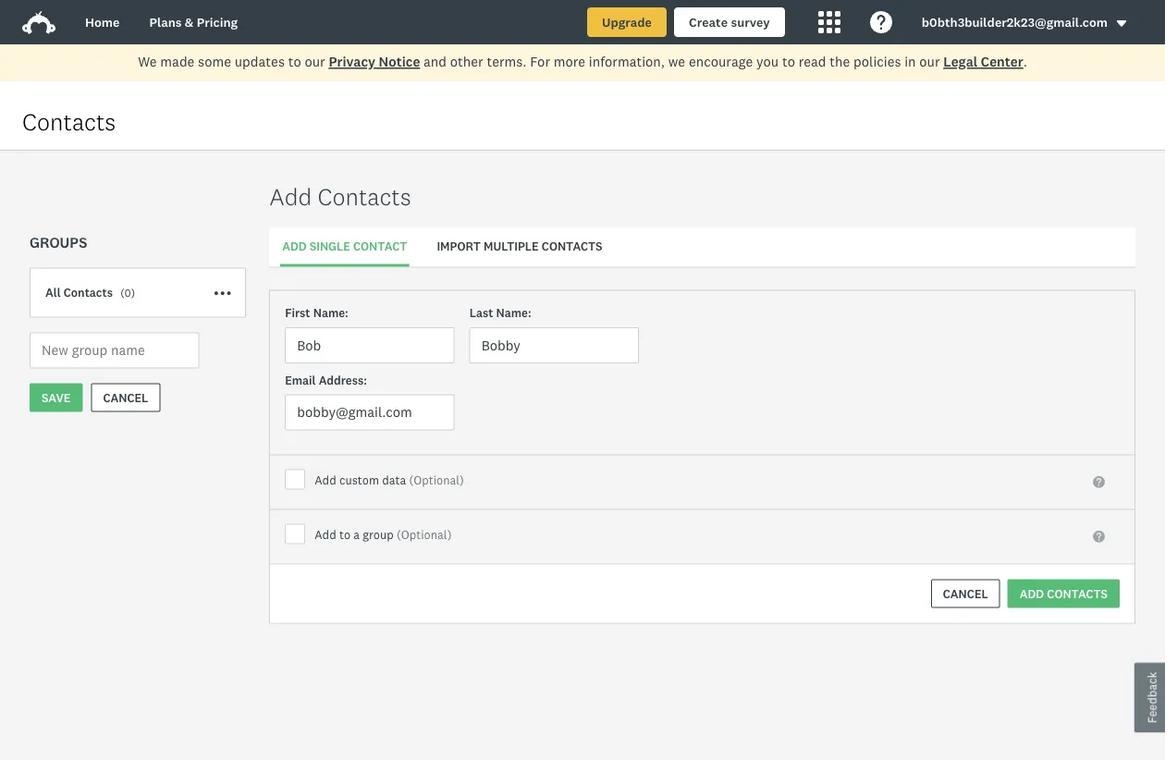 Task type: vqa. For each thing, say whether or not it's contained in the screenshot.
the left products icon
no



Task type: describe. For each thing, give the bounding box(es) containing it.
1 horizontal spatial cancel
[[943, 587, 989, 601]]

New group name text field
[[30, 333, 199, 369]]

? for add custom data (optional)
[[1093, 476, 1105, 488]]

import multiple contacts link
[[435, 228, 604, 264]]

contacts inside import multiple contacts link
[[542, 239, 603, 253]]

all contacts
[[45, 285, 113, 300]]

0 horizontal spatial to
[[288, 54, 301, 70]]

information,
[[589, 54, 665, 70]]

contacts for add contacts
[[318, 183, 411, 210]]

? for add to a group (optional)
[[1093, 531, 1105, 543]]

custom
[[339, 473, 379, 487]]

feedback link
[[1135, 663, 1165, 733]]

address:
[[319, 373, 367, 387]]

create survey link
[[674, 7, 785, 37]]

Email Address: email field
[[285, 395, 455, 431]]

center
[[981, 54, 1024, 70]]

contact
[[353, 239, 407, 253]]

survey
[[731, 14, 770, 30]]

you
[[757, 54, 779, 70]]

0
[[124, 286, 131, 300]]

create
[[689, 14, 728, 30]]

import
[[437, 239, 481, 253]]

all
[[45, 285, 61, 300]]

0 vertical spatial (optional)
[[409, 473, 464, 487]]

groups
[[30, 234, 87, 252]]

add contacts
[[1020, 587, 1108, 601]]

0 horizontal spatial cancel button
[[91, 383, 160, 412]]

legal center link
[[944, 54, 1024, 70]]

we
[[668, 54, 686, 70]]

add contacts button
[[1008, 580, 1120, 608]]

? link for add custom data (optional)
[[1093, 474, 1105, 491]]

other
[[450, 54, 483, 70]]

and
[[424, 54, 447, 70]]

add for add contacts
[[269, 183, 312, 210]]

1 our from the left
[[305, 54, 325, 70]]

more
[[554, 54, 586, 70]]

email
[[285, 373, 316, 387]]

multiple
[[484, 239, 539, 253]]

1 vertical spatial cancel button
[[931, 580, 1001, 608]]

notice
[[379, 54, 420, 70]]

contacts inside add contacts button
[[1047, 587, 1108, 601]]

help icon image
[[870, 11, 892, 33]]

surveymonkey logo image
[[22, 11, 55, 34]]

add for add to a group (optional)
[[315, 528, 336, 542]]

policies
[[854, 54, 901, 70]]

add contacts
[[269, 183, 411, 210]]

last
[[470, 306, 493, 320]]

add to a group (optional)
[[315, 528, 452, 542]]

data
[[382, 473, 406, 487]]

dropdown arrow image
[[1115, 17, 1128, 30]]

home
[[85, 14, 120, 30]]

privacy
[[329, 54, 376, 70]]

made
[[160, 54, 195, 70]]

plans
[[149, 14, 182, 30]]

add custom data (optional)
[[315, 473, 464, 487]]

the
[[830, 54, 850, 70]]

.
[[1024, 54, 1027, 70]]

a
[[354, 528, 360, 542]]

add for add custom data (optional)
[[315, 473, 336, 487]]



Task type: locate. For each thing, give the bounding box(es) containing it.
our
[[305, 54, 325, 70], [920, 54, 940, 70]]

1 vertical spatial add
[[1020, 587, 1044, 601]]

contacts
[[542, 239, 603, 253], [1047, 587, 1108, 601]]

contacts
[[22, 108, 116, 135], [318, 183, 411, 210], [64, 285, 113, 300]]

some
[[198, 54, 231, 70]]

0 horizontal spatial add
[[282, 239, 307, 253]]

1 ? link from the top
[[1093, 474, 1105, 491]]

2 our from the left
[[920, 54, 940, 70]]

1 vertical spatial contacts
[[318, 183, 411, 210]]

products icon image
[[818, 11, 841, 33]]

in
[[905, 54, 916, 70]]

0 horizontal spatial name:
[[313, 306, 348, 320]]

1 horizontal spatial contacts
[[1047, 587, 1108, 601]]

2 ? from the top
[[1093, 531, 1105, 543]]

add inside button
[[1020, 587, 1044, 601]]

Last Name: text field
[[470, 328, 639, 364]]

0 vertical spatial add
[[269, 183, 312, 210]]

2 name: from the left
[[496, 306, 531, 320]]

add left custom
[[315, 473, 336, 487]]

legal
[[944, 54, 978, 70]]

add
[[282, 239, 307, 253], [1020, 587, 1044, 601]]

1 horizontal spatial cancel button
[[931, 580, 1001, 608]]

terms.
[[487, 54, 527, 70]]

to left a
[[339, 528, 351, 542]]

add up single
[[269, 183, 312, 210]]

? link
[[1093, 474, 1105, 491], [1093, 528, 1105, 546]]

plans & pricing link
[[149, 0, 238, 44]]

our right in on the right of the page
[[920, 54, 940, 70]]

group
[[363, 528, 394, 542]]

to
[[288, 54, 301, 70], [782, 54, 795, 70], [339, 528, 351, 542]]

email address:
[[285, 373, 367, 387]]

1 horizontal spatial to
[[339, 528, 351, 542]]

1 horizontal spatial our
[[920, 54, 940, 70]]

plans & pricing
[[149, 14, 238, 30]]

name: for first name:
[[313, 306, 348, 320]]

? link for add to a group (optional)
[[1093, 528, 1105, 546]]

pricing
[[197, 14, 238, 30]]

last name:
[[470, 306, 531, 320]]

our left privacy
[[305, 54, 325, 70]]

0 vertical spatial add
[[282, 239, 307, 253]]

(optional) right data
[[409, 473, 464, 487]]

we
[[138, 54, 157, 70]]

add for add contacts
[[1020, 587, 1044, 601]]

to right updates
[[288, 54, 301, 70]]

add single contact
[[282, 239, 407, 253]]

updates
[[235, 54, 285, 70]]

1 vertical spatial contacts
[[1047, 587, 1108, 601]]

1 name: from the left
[[313, 306, 348, 320]]

contacts for all contacts
[[64, 285, 113, 300]]

1 horizontal spatial add
[[1020, 587, 1044, 601]]

upgrade link
[[587, 7, 667, 37]]

(optional)
[[409, 473, 464, 487], [397, 528, 452, 542]]

first name:
[[285, 306, 348, 320]]

1 ? from the top
[[1093, 476, 1105, 488]]

to right you
[[782, 54, 795, 70]]

first
[[285, 306, 310, 320]]

2 ? link from the top
[[1093, 528, 1105, 546]]

1 vertical spatial cancel
[[943, 587, 989, 601]]

b0bth3builder2k23@gmail.com button
[[922, 0, 1128, 44]]

name: for last name:
[[496, 306, 531, 320]]

import multiple contacts
[[437, 239, 603, 253]]

First Name: text field
[[285, 328, 455, 364]]

privacy notice link
[[329, 54, 420, 70]]

save button
[[30, 383, 83, 412]]

?
[[1093, 476, 1105, 488], [1093, 531, 1105, 543]]

2 vertical spatial contacts
[[64, 285, 113, 300]]

0 vertical spatial contacts
[[542, 239, 603, 253]]

0 horizontal spatial our
[[305, 54, 325, 70]]

for
[[530, 54, 550, 70]]

add left a
[[315, 528, 336, 542]]

1 vertical spatial ? link
[[1093, 528, 1105, 546]]

1 vertical spatial (optional)
[[397, 528, 452, 542]]

0 horizontal spatial cancel
[[103, 390, 148, 405]]

feedback
[[1146, 672, 1160, 723]]

cancel button
[[91, 383, 160, 412], [931, 580, 1001, 608]]

add for add single contact
[[282, 239, 307, 253]]

create survey
[[689, 14, 770, 30]]

&
[[185, 14, 194, 30]]

save
[[42, 390, 71, 405]]

1 vertical spatial add
[[315, 473, 336, 487]]

cancel
[[103, 390, 148, 405], [943, 587, 989, 601]]

we made some updates to our privacy notice and other terms. for more information, we encourage you to read the policies in our legal center .
[[138, 54, 1027, 70]]

2 vertical spatial add
[[315, 528, 336, 542]]

0 vertical spatial cancel button
[[91, 383, 160, 412]]

upgrade
[[602, 14, 652, 30]]

0 vertical spatial ? link
[[1093, 474, 1105, 491]]

read
[[799, 54, 826, 70]]

0 horizontal spatial contacts
[[542, 239, 603, 253]]

add
[[269, 183, 312, 210], [315, 473, 336, 487], [315, 528, 336, 542]]

0 vertical spatial contacts
[[22, 108, 116, 135]]

add single contact link
[[280, 228, 409, 267]]

name: right the first
[[313, 306, 348, 320]]

0 vertical spatial cancel
[[103, 390, 148, 405]]

1 horizontal spatial name:
[[496, 306, 531, 320]]

b0bth3builder2k23@gmail.com
[[922, 14, 1108, 30]]

name:
[[313, 306, 348, 320], [496, 306, 531, 320]]

0 vertical spatial ?
[[1093, 476, 1105, 488]]

2 horizontal spatial to
[[782, 54, 795, 70]]

name: right "last"
[[496, 306, 531, 320]]

encourage
[[689, 54, 753, 70]]

(optional) right group
[[397, 528, 452, 542]]

home link
[[85, 0, 120, 44]]

1 vertical spatial ?
[[1093, 531, 1105, 543]]

single
[[310, 239, 350, 253]]



